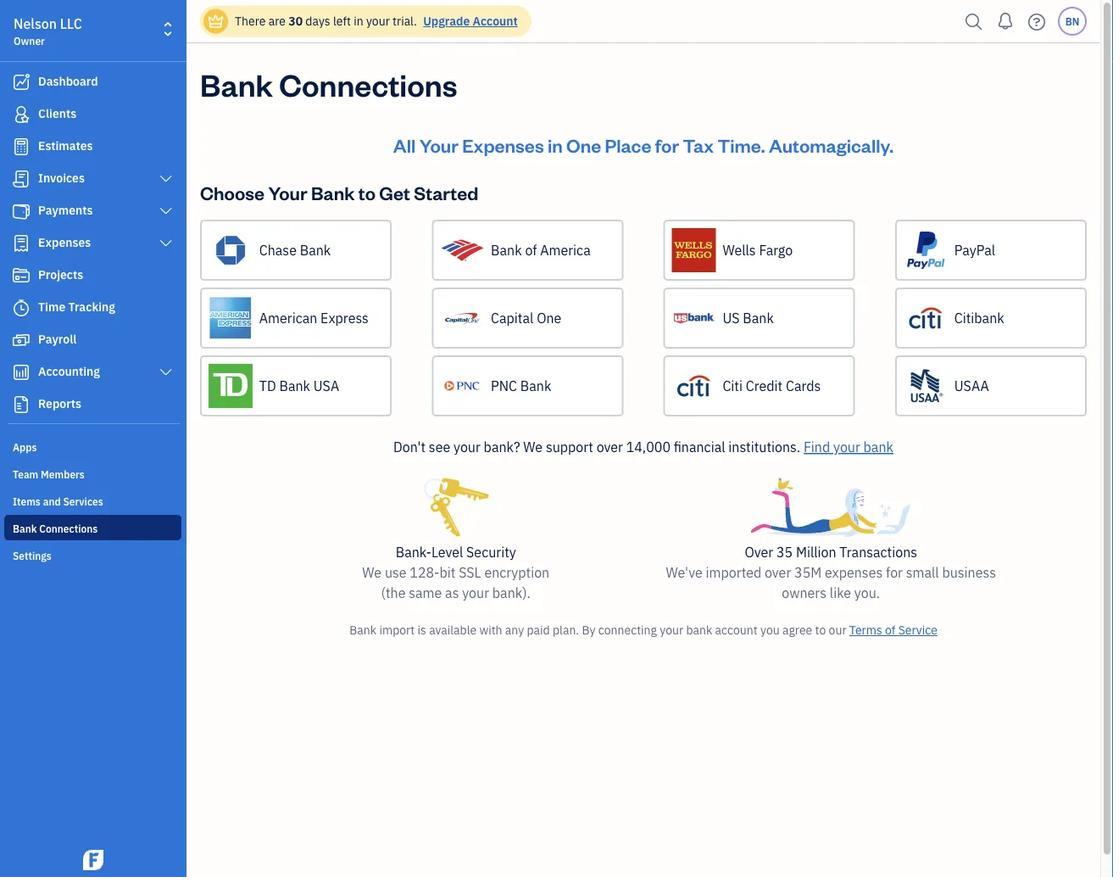 Task type: locate. For each thing, give the bounding box(es) containing it.
time tracking
[[38, 299, 115, 315]]

choose your bank to get started
[[200, 180, 479, 204]]

financial
[[674, 438, 726, 456]]

for down transactions
[[886, 564, 903, 581]]

0 vertical spatial we
[[524, 438, 543, 456]]

1 horizontal spatial bank
[[864, 438, 894, 456]]

expenses
[[462, 133, 544, 157], [38, 235, 91, 250]]

to
[[359, 180, 376, 204], [816, 622, 826, 638]]

your inside bank-level security we use 128-bit ssl encryption (the same as your bank).
[[462, 584, 489, 602]]

td bank usa
[[259, 377, 339, 395]]

payroll link
[[4, 325, 182, 355]]

connections
[[279, 64, 458, 104], [39, 522, 98, 535]]

expenses up started
[[462, 133, 544, 157]]

services
[[63, 495, 103, 508]]

members
[[41, 467, 85, 481]]

1 chevron large down image from the top
[[158, 172, 174, 186]]

bank right find
[[864, 438, 894, 456]]

dashboard
[[38, 73, 98, 89]]

there
[[235, 13, 266, 29]]

bit
[[440, 564, 456, 581]]

0 vertical spatial bank connections
[[200, 64, 458, 104]]

over
[[597, 438, 623, 456], [765, 564, 792, 581]]

you
[[761, 622, 780, 638]]

level
[[432, 543, 463, 561]]

for
[[656, 133, 679, 157], [886, 564, 903, 581]]

get
[[379, 180, 410, 204]]

main element
[[0, 0, 229, 877]]

over 35 million transactions we've imported over 35m expenses for small business owners like you.
[[666, 543, 997, 602]]

0 horizontal spatial expenses
[[38, 235, 91, 250]]

bn button
[[1059, 7, 1087, 36]]

we've
[[666, 564, 703, 581]]

bank connections down days
[[200, 64, 458, 104]]

institutions.
[[729, 438, 801, 456]]

your down ssl
[[462, 584, 489, 602]]

one left place
[[567, 133, 601, 157]]

apps
[[13, 440, 37, 454]]

chevron large down image inside accounting link
[[158, 366, 174, 379]]

0 horizontal spatial we
[[362, 564, 382, 581]]

0 vertical spatial for
[[656, 133, 679, 157]]

1 horizontal spatial to
[[816, 622, 826, 638]]

in right the left
[[354, 13, 364, 29]]

to left get
[[359, 180, 376, 204]]

chevron large down image for accounting
[[158, 366, 174, 379]]

1 vertical spatial over
[[765, 564, 792, 581]]

million
[[796, 543, 837, 561]]

reports link
[[4, 389, 182, 420]]

0 vertical spatial connections
[[279, 64, 458, 104]]

report image
[[11, 396, 31, 413]]

0 vertical spatial chevron large down image
[[158, 172, 174, 186]]

invoice image
[[11, 170, 31, 187]]

over down 35
[[765, 564, 792, 581]]

1 horizontal spatial one
[[567, 133, 601, 157]]

choose
[[200, 180, 265, 204]]

bank connections down the items and services
[[13, 522, 98, 535]]

connections down the items and services
[[39, 522, 98, 535]]

account
[[473, 13, 518, 29]]

1 vertical spatial connections
[[39, 522, 98, 535]]

tracking
[[68, 299, 115, 315]]

connections down there are 30 days left in your trial. upgrade account
[[279, 64, 458, 104]]

estimates link
[[4, 131, 182, 162]]

bank right the td
[[279, 377, 310, 395]]

team members
[[13, 467, 85, 481]]

1 horizontal spatial bank connections
[[200, 64, 458, 104]]

your right all
[[420, 133, 459, 157]]

of right terms
[[886, 622, 896, 638]]

0 vertical spatial in
[[354, 13, 364, 29]]

1 vertical spatial bank
[[687, 622, 713, 638]]

your right find
[[834, 438, 861, 456]]

0 horizontal spatial of
[[525, 241, 537, 259]]

encryption
[[485, 564, 550, 581]]

over inside over 35 million transactions we've imported over 35m expenses for small business owners like you.
[[765, 564, 792, 581]]

(the
[[381, 584, 406, 602]]

0 vertical spatial bank
[[864, 438, 894, 456]]

3 chevron large down image from the top
[[158, 366, 174, 379]]

1 horizontal spatial over
[[765, 564, 792, 581]]

expenses down payments
[[38, 235, 91, 250]]

express
[[321, 309, 369, 327]]

bank left account
[[687, 622, 713, 638]]

1 vertical spatial bank connections
[[13, 522, 98, 535]]

over for 14,000
[[597, 438, 623, 456]]

2 vertical spatial chevron large down image
[[158, 366, 174, 379]]

1 vertical spatial your
[[268, 180, 308, 204]]

1 vertical spatial of
[[886, 622, 896, 638]]

0 horizontal spatial over
[[597, 438, 623, 456]]

citibank
[[955, 309, 1005, 327]]

bank connections
[[200, 64, 458, 104], [13, 522, 98, 535]]

of left america
[[525, 241, 537, 259]]

1 horizontal spatial in
[[548, 133, 563, 157]]

items and services
[[13, 495, 103, 508]]

bank right chase
[[300, 241, 331, 259]]

bank down items
[[13, 522, 37, 535]]

1 vertical spatial for
[[886, 564, 903, 581]]

for left tax
[[656, 133, 679, 157]]

nelson
[[14, 15, 57, 33]]

your for choose
[[268, 180, 308, 204]]

bank inside the main element
[[13, 522, 37, 535]]

0 vertical spatial over
[[597, 438, 623, 456]]

timer image
[[11, 299, 31, 316]]

2 chevron large down image from the top
[[158, 204, 174, 218]]

we
[[524, 438, 543, 456], [362, 564, 382, 581]]

your right see
[[454, 438, 481, 456]]

dashboard image
[[11, 74, 31, 91]]

bank-level security we use 128-bit ssl encryption (the same as your bank).
[[362, 543, 550, 602]]

1 vertical spatial to
[[816, 622, 826, 638]]

1 vertical spatial chevron large down image
[[158, 204, 174, 218]]

as
[[445, 584, 459, 602]]

by
[[582, 622, 596, 638]]

estimate image
[[11, 138, 31, 155]]

settings link
[[4, 542, 182, 567]]

your
[[366, 13, 390, 29], [454, 438, 481, 456], [834, 438, 861, 456], [462, 584, 489, 602], [660, 622, 684, 638]]

0 horizontal spatial bank connections
[[13, 522, 98, 535]]

notifications image
[[992, 4, 1020, 38]]

0 vertical spatial expenses
[[462, 133, 544, 157]]

expenses
[[825, 564, 883, 581]]

payroll
[[38, 331, 77, 347]]

for inside over 35 million transactions we've imported over 35m expenses for small business owners like you.
[[886, 564, 903, 581]]

crown image
[[207, 12, 225, 30]]

of
[[525, 241, 537, 259], [886, 622, 896, 638]]

bank left import
[[350, 622, 377, 638]]

0 horizontal spatial your
[[268, 180, 308, 204]]

chevron large down image inside invoices link
[[158, 172, 174, 186]]

days
[[306, 13, 330, 29]]

we right bank?
[[524, 438, 543, 456]]

1 horizontal spatial your
[[420, 133, 459, 157]]

there are 30 days left in your trial. upgrade account
[[235, 13, 518, 29]]

owner
[[14, 34, 45, 47]]

chevron large down image
[[158, 237, 174, 250]]

usaa
[[955, 377, 990, 395]]

1 horizontal spatial expenses
[[462, 133, 544, 157]]

1 horizontal spatial of
[[886, 622, 896, 638]]

0 vertical spatial your
[[420, 133, 459, 157]]

over left 14,000
[[597, 438, 623, 456]]

1 vertical spatial we
[[362, 564, 382, 581]]

chevron large down image for invoices
[[158, 172, 174, 186]]

time.
[[718, 133, 766, 157]]

0 horizontal spatial to
[[359, 180, 376, 204]]

automagically.
[[769, 133, 894, 157]]

your right choose
[[268, 180, 308, 204]]

wells
[[723, 241, 756, 259]]

1 vertical spatial one
[[537, 309, 562, 327]]

one
[[567, 133, 601, 157], [537, 309, 562, 327]]

0 vertical spatial of
[[525, 241, 537, 259]]

0 vertical spatial one
[[567, 133, 601, 157]]

owners
[[782, 584, 827, 602]]

plan.
[[553, 622, 579, 638]]

same
[[409, 584, 442, 602]]

payments
[[38, 202, 93, 218]]

1 vertical spatial in
[[548, 133, 563, 157]]

accounting
[[38, 363, 100, 379]]

and
[[43, 495, 61, 508]]

we left use at the left bottom of page
[[362, 564, 382, 581]]

security
[[467, 543, 516, 561]]

like
[[830, 584, 852, 602]]

over
[[745, 543, 774, 561]]

money image
[[11, 332, 31, 349]]

in left place
[[548, 133, 563, 157]]

accounting link
[[4, 357, 182, 388]]

your for all
[[420, 133, 459, 157]]

to left the our
[[816, 622, 826, 638]]

chevron large down image
[[158, 172, 174, 186], [158, 204, 174, 218], [158, 366, 174, 379]]

pnc bank
[[491, 377, 552, 395]]

1 vertical spatial expenses
[[38, 235, 91, 250]]

one right the capital
[[537, 309, 562, 327]]

bank-
[[396, 543, 432, 561]]

agree
[[783, 622, 813, 638]]

0 horizontal spatial connections
[[39, 522, 98, 535]]

0 horizontal spatial in
[[354, 13, 364, 29]]

bank down there
[[200, 64, 273, 104]]

tax
[[683, 133, 714, 157]]

14,000
[[627, 438, 671, 456]]

1 horizontal spatial for
[[886, 564, 903, 581]]



Task type: describe. For each thing, give the bounding box(es) containing it.
are
[[269, 13, 286, 29]]

us
[[723, 309, 740, 327]]

client image
[[11, 106, 31, 123]]

account
[[716, 622, 758, 638]]

citi
[[723, 377, 743, 395]]

128-
[[410, 564, 440, 581]]

see
[[429, 438, 451, 456]]

team members link
[[4, 461, 182, 486]]

american
[[259, 309, 318, 327]]

your right connecting
[[660, 622, 684, 638]]

wells fargo
[[723, 241, 793, 259]]

capital
[[491, 309, 534, 327]]

td
[[259, 377, 276, 395]]

all
[[393, 133, 416, 157]]

all your expenses in one place for tax time. automagically.
[[393, 133, 894, 157]]

freshbooks image
[[80, 850, 107, 870]]

imported
[[706, 564, 762, 581]]

estimates
[[38, 138, 93, 154]]

apps link
[[4, 433, 182, 459]]

invoices
[[38, 170, 85, 186]]

use
[[385, 564, 407, 581]]

expenses inside the main element
[[38, 235, 91, 250]]

transactions
[[840, 543, 918, 561]]

projects
[[38, 267, 83, 282]]

citi credit cards
[[723, 377, 821, 395]]

reports
[[38, 396, 81, 411]]

0 horizontal spatial one
[[537, 309, 562, 327]]

invoices link
[[4, 164, 182, 194]]

35m
[[795, 564, 822, 581]]

terms of service link
[[850, 622, 938, 638]]

bank left america
[[491, 241, 522, 259]]

clients
[[38, 106, 77, 121]]

upgrade
[[423, 13, 470, 29]]

projects link
[[4, 260, 182, 291]]

upgrade account link
[[420, 13, 518, 29]]

search image
[[961, 9, 988, 34]]

dashboard link
[[4, 67, 182, 98]]

expenses link
[[4, 228, 182, 259]]

credit
[[746, 377, 783, 395]]

0 horizontal spatial for
[[656, 133, 679, 157]]

usa
[[314, 377, 339, 395]]

bank connections inside the main element
[[13, 522, 98, 535]]

import
[[379, 622, 415, 638]]

settings
[[13, 549, 52, 562]]

don't
[[394, 438, 426, 456]]

bank connections link
[[4, 515, 182, 540]]

over for 35m
[[765, 564, 792, 581]]

support
[[546, 438, 594, 456]]

paypal
[[955, 241, 996, 259]]

connections inside the main element
[[39, 522, 98, 535]]

0 horizontal spatial bank
[[687, 622, 713, 638]]

capital one
[[491, 309, 562, 327]]

business
[[943, 564, 997, 581]]

any
[[505, 622, 524, 638]]

llc
[[60, 15, 82, 33]]

find
[[804, 438, 831, 456]]

terms
[[850, 622, 883, 638]]

we inside bank-level security we use 128-bit ssl encryption (the same as your bank).
[[362, 564, 382, 581]]

payment image
[[11, 203, 31, 220]]

0 vertical spatial to
[[359, 180, 376, 204]]

our
[[829, 622, 847, 638]]

bank right pnc
[[521, 377, 552, 395]]

started
[[414, 180, 479, 204]]

bank left get
[[311, 180, 355, 204]]

1 horizontal spatial we
[[524, 438, 543, 456]]

bank right us
[[743, 309, 774, 327]]

chase bank
[[259, 241, 331, 259]]

service
[[899, 622, 938, 638]]

small
[[907, 564, 940, 581]]

your left trial.
[[366, 13, 390, 29]]

with
[[480, 622, 503, 638]]

america
[[540, 241, 591, 259]]

1 horizontal spatial connections
[[279, 64, 458, 104]]

bank of america
[[491, 241, 591, 259]]

bank).
[[493, 584, 531, 602]]

find your bank link
[[804, 438, 894, 456]]

available
[[429, 622, 477, 638]]

left
[[333, 13, 351, 29]]

connecting
[[599, 622, 657, 638]]

time tracking link
[[4, 293, 182, 323]]

trial.
[[393, 13, 417, 29]]

go to help image
[[1024, 9, 1051, 34]]

30
[[289, 13, 303, 29]]

35
[[777, 543, 793, 561]]

team
[[13, 467, 38, 481]]

pnc
[[491, 377, 517, 395]]

expense image
[[11, 235, 31, 252]]

bank import is available with any paid plan. by connecting your bank account you agree to our terms of service
[[350, 622, 938, 638]]

items
[[13, 495, 41, 508]]

chart image
[[11, 364, 31, 381]]

project image
[[11, 267, 31, 284]]

you.
[[855, 584, 881, 602]]

chevron large down image for payments
[[158, 204, 174, 218]]

items and services link
[[4, 488, 182, 513]]

ssl
[[459, 564, 481, 581]]



Task type: vqa. For each thing, say whether or not it's contained in the screenshot.
Nelson LLC Owner
yes



